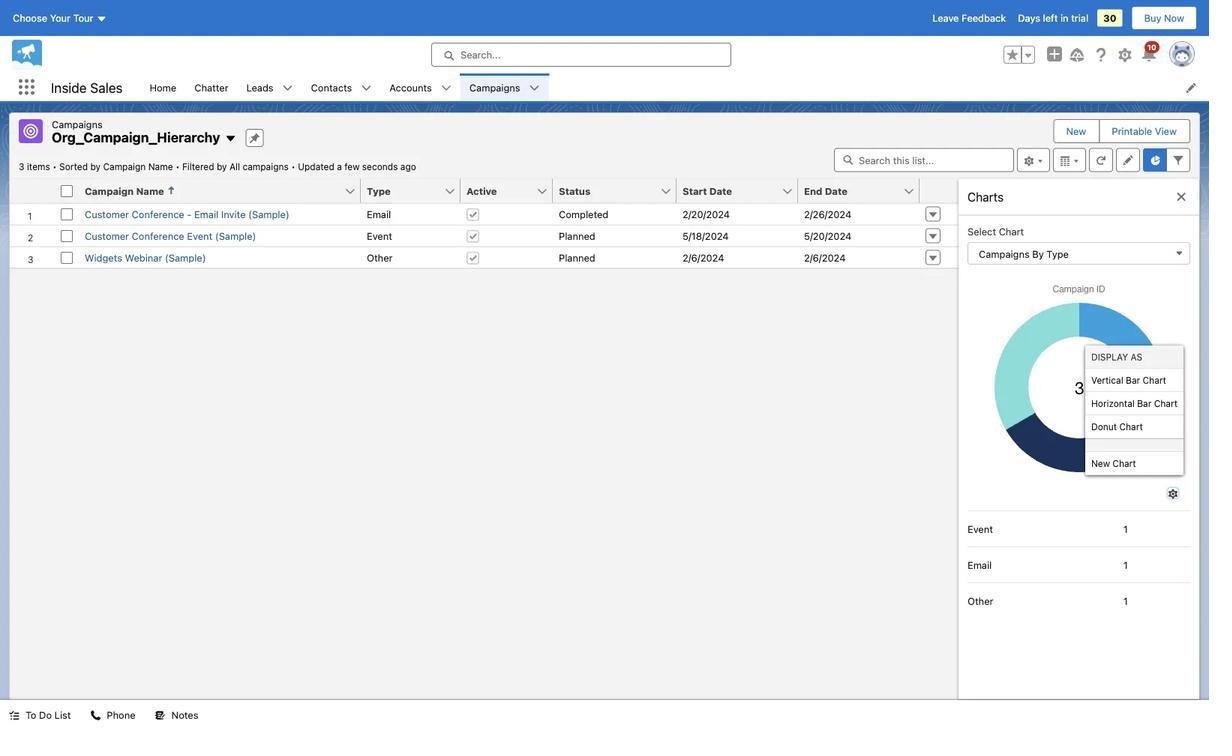Task type: locate. For each thing, give the bounding box(es) containing it.
0 horizontal spatial •
[[53, 162, 57, 172]]

(sample) down invite
[[215, 230, 256, 242]]

name
[[148, 162, 173, 172], [136, 185, 164, 197]]

bar down display as heading
[[1126, 375, 1140, 386]]

0 horizontal spatial text default image
[[90, 711, 101, 721]]

bar up the donut chart link
[[1137, 398, 1152, 409]]

items
[[27, 162, 50, 172]]

text default image left to
[[9, 711, 20, 721]]

start date button
[[677, 179, 782, 203]]

2 vertical spatial campaigns
[[979, 249, 1030, 260]]

end
[[804, 185, 822, 197]]

1 vertical spatial 1
[[1124, 560, 1128, 571]]

2/6/2024 down 5/18/2024
[[683, 252, 724, 263]]

1 true image from the top
[[467, 230, 479, 243]]

1 horizontal spatial by
[[217, 162, 227, 172]]

3
[[19, 162, 24, 172]]

1 horizontal spatial text default image
[[441, 83, 451, 93]]

leave feedback
[[933, 12, 1006, 24]]

left
[[1043, 12, 1058, 24]]

name left filtered
[[148, 162, 173, 172]]

new
[[1066, 126, 1086, 137], [1091, 458, 1110, 469]]

0 vertical spatial new
[[1066, 126, 1086, 137]]

2 • from the left
[[175, 162, 180, 172]]

2 planned from the top
[[559, 252, 595, 263]]

0 horizontal spatial campaigns
[[52, 119, 103, 130]]

campaign up campaign name
[[103, 162, 146, 172]]

home
[[150, 82, 176, 93]]

customer down campaign name
[[85, 209, 129, 220]]

5/18/2024
[[683, 230, 729, 242]]

start date
[[683, 185, 732, 197]]

campaign inside button
[[85, 185, 134, 197]]

10 button
[[1140, 41, 1160, 64]]

1 vertical spatial bar
[[1137, 398, 1152, 409]]

campaign down sorted
[[85, 185, 134, 197]]

end date button
[[798, 179, 903, 203]]

0 vertical spatial bar
[[1126, 375, 1140, 386]]

other
[[367, 252, 393, 263], [968, 596, 993, 607]]

2 horizontal spatial •
[[291, 162, 295, 172]]

(sample) down customer conference event (sample) link
[[165, 252, 206, 263]]

• left updated
[[291, 162, 295, 172]]

1 conference from the top
[[132, 209, 184, 220]]

contacts list item
[[302, 74, 381, 101]]

1 vertical spatial other
[[968, 596, 993, 607]]

1 vertical spatial planned
[[559, 252, 595, 263]]

• right items
[[53, 162, 57, 172]]

sorted
[[59, 162, 88, 172]]

conference up widgets webinar (sample) link
[[132, 230, 184, 242]]

text default image inside to do list button
[[9, 711, 20, 721]]

filtered
[[182, 162, 214, 172]]

chart up the donut chart link
[[1154, 398, 1178, 409]]

chart down 'donut chart'
[[1113, 458, 1136, 469]]

campaigns by type button
[[968, 242, 1190, 265]]

text default image right contacts
[[361, 83, 372, 93]]

1 vertical spatial true image
[[467, 252, 479, 264]]

0 vertical spatial conference
[[132, 209, 184, 220]]

all
[[229, 162, 240, 172]]

1 • from the left
[[53, 162, 57, 172]]

campaign name element
[[79, 179, 370, 204]]

1 horizontal spatial new
[[1091, 458, 1110, 469]]

text default image inside notes button
[[155, 711, 165, 721]]

2 true image from the top
[[467, 252, 479, 264]]

2 vertical spatial 1
[[1124, 596, 1128, 607]]

chart down horizontal bar chart link
[[1120, 422, 1143, 432]]

campaigns
[[469, 82, 520, 93], [52, 119, 103, 130], [979, 249, 1030, 260]]

1 vertical spatial campaigns
[[52, 119, 103, 130]]

date
[[710, 185, 732, 197], [825, 185, 848, 197]]

1 vertical spatial campaign
[[85, 185, 134, 197]]

inside
[[51, 79, 87, 95]]

choose your tour
[[13, 12, 93, 24]]

ago
[[400, 162, 416, 172]]

text default image right accounts at top
[[441, 83, 451, 93]]

customer
[[85, 209, 129, 220], [85, 230, 129, 242]]

select chart
[[968, 226, 1024, 237]]

group
[[1004, 46, 1035, 64]]

0 horizontal spatial other
[[367, 252, 393, 263]]

2/6/2024
[[683, 252, 724, 263], [804, 252, 846, 263]]

0 vertical spatial other
[[367, 252, 393, 263]]

None search field
[[834, 148, 1014, 172]]

0 vertical spatial 1
[[1124, 524, 1128, 535]]

horizontal
[[1091, 398, 1135, 409]]

3 • from the left
[[291, 162, 295, 172]]

1 vertical spatial customer
[[85, 230, 129, 242]]

0 vertical spatial campaigns
[[469, 82, 520, 93]]

0 vertical spatial type
[[367, 185, 391, 197]]

conference up customer conference event (sample) link
[[132, 209, 184, 220]]

new down the donut
[[1091, 458, 1110, 469]]

2 horizontal spatial campaigns
[[979, 249, 1030, 260]]

org_campaign_hierarchy grid
[[10, 179, 959, 269]]

(sample) right invite
[[248, 209, 289, 220]]

text default image inside phone button
[[90, 711, 101, 721]]

widgets webinar (sample) link
[[85, 252, 206, 263]]

phone button
[[81, 701, 144, 731]]

printable view
[[1112, 126, 1177, 137]]

•
[[53, 162, 57, 172], [175, 162, 180, 172], [291, 162, 295, 172]]

campaigns inside popup button
[[979, 249, 1030, 260]]

1 vertical spatial type
[[1047, 249, 1069, 260]]

list
[[141, 74, 1209, 101]]

chart for select chart
[[999, 226, 1024, 237]]

action element
[[920, 179, 959, 204]]

text default image inside leads list item
[[283, 83, 293, 93]]

2 horizontal spatial text default image
[[1175, 191, 1187, 203]]

campaign name button
[[79, 179, 344, 203]]

to
[[26, 710, 36, 721]]

do
[[39, 710, 52, 721]]

new left printable
[[1066, 126, 1086, 137]]

conference
[[132, 209, 184, 220], [132, 230, 184, 242]]

status
[[559, 185, 591, 197]]

buy
[[1144, 12, 1162, 24]]

text default image left phone
[[90, 711, 101, 721]]

2 customer from the top
[[85, 230, 129, 242]]

2 conference from the top
[[132, 230, 184, 242]]

cell
[[55, 179, 79, 204]]

donut chart link
[[1085, 416, 1184, 438]]

customer for customer conference event (sample)
[[85, 230, 129, 242]]

status button
[[553, 179, 660, 203]]

2 1 from the top
[[1124, 560, 1128, 571]]

campaigns inside list item
[[469, 82, 520, 93]]

type element
[[361, 179, 470, 204]]

contacts link
[[302, 74, 361, 101]]

2 by from the left
[[217, 162, 227, 172]]

1 horizontal spatial date
[[825, 185, 848, 197]]

1 1 from the top
[[1124, 524, 1128, 535]]

0 vertical spatial planned
[[559, 230, 595, 242]]

1 2/6/2024 from the left
[[683, 252, 724, 263]]

tour
[[73, 12, 93, 24]]

true image
[[467, 230, 479, 243], [467, 252, 479, 264]]

text default image left notes
[[155, 711, 165, 721]]

1 horizontal spatial 2/6/2024
[[804, 252, 846, 263]]

0 vertical spatial true image
[[467, 230, 479, 243]]

name inside button
[[136, 185, 164, 197]]

type down seconds
[[367, 185, 391, 197]]

1 horizontal spatial email
[[367, 209, 391, 220]]

donut chart
[[1091, 422, 1143, 432]]

chart up campaigns by type in the right of the page
[[999, 226, 1024, 237]]

action image
[[920, 179, 959, 203]]

2 horizontal spatial email
[[968, 560, 992, 571]]

new chart link
[[1085, 452, 1184, 475]]

• left filtered
[[175, 162, 180, 172]]

type inside button
[[367, 185, 391, 197]]

1 vertical spatial (sample)
[[215, 230, 256, 242]]

1 horizontal spatial •
[[175, 162, 180, 172]]

by
[[90, 162, 101, 172], [217, 162, 227, 172]]

date inside end date button
[[825, 185, 848, 197]]

1 by from the left
[[90, 162, 101, 172]]

0 horizontal spatial 2/6/2024
[[683, 252, 724, 263]]

display
[[1091, 352, 1128, 362]]

by right sorted
[[90, 162, 101, 172]]

10
[[1148, 43, 1157, 51]]

leads link
[[237, 74, 283, 101]]

1 date from the left
[[710, 185, 732, 197]]

1 vertical spatial name
[[136, 185, 164, 197]]

conference for -
[[132, 209, 184, 220]]

1 vertical spatial new
[[1091, 458, 1110, 469]]

1 horizontal spatial type
[[1047, 249, 1069, 260]]

campaigns down inside
[[52, 119, 103, 130]]

in
[[1061, 12, 1069, 24]]

text default image
[[283, 83, 293, 93], [361, 83, 372, 93], [529, 83, 540, 93], [225, 133, 237, 145], [9, 711, 20, 721], [155, 711, 165, 721]]

trial
[[1071, 12, 1089, 24]]

date inside start date button
[[710, 185, 732, 197]]

customer up widgets
[[85, 230, 129, 242]]

text default image right leads
[[283, 83, 293, 93]]

active element
[[461, 179, 562, 204]]

by left the all
[[217, 162, 227, 172]]

0 vertical spatial name
[[148, 162, 173, 172]]

campaigns down select chart
[[979, 249, 1030, 260]]

1 vertical spatial text default image
[[1175, 191, 1187, 203]]

2 2/6/2024 from the left
[[804, 252, 846, 263]]

0 vertical spatial text default image
[[441, 83, 451, 93]]

0 horizontal spatial by
[[90, 162, 101, 172]]

1 planned from the top
[[559, 230, 595, 242]]

completed
[[559, 209, 609, 220]]

0 vertical spatial customer
[[85, 209, 129, 220]]

home link
[[141, 74, 185, 101]]

text default image down search... button
[[529, 83, 540, 93]]

date for start date
[[710, 185, 732, 197]]

campaigns down the 'search...'
[[469, 82, 520, 93]]

2 vertical spatial text default image
[[90, 711, 101, 721]]

3 1 from the top
[[1124, 596, 1128, 607]]

text default image inside accounts list item
[[441, 83, 451, 93]]

email
[[194, 209, 219, 220], [367, 209, 391, 220], [968, 560, 992, 571]]

text default image down view
[[1175, 191, 1187, 203]]

name down org_campaign_hierarchy status
[[136, 185, 164, 197]]

2 date from the left
[[825, 185, 848, 197]]

bar
[[1126, 375, 1140, 386], [1137, 398, 1152, 409]]

customer conference - email invite (sample)
[[85, 209, 289, 220]]

0 horizontal spatial date
[[710, 185, 732, 197]]

chatter
[[194, 82, 228, 93]]

by
[[1032, 249, 1044, 260]]

text default image
[[441, 83, 451, 93], [1175, 191, 1187, 203], [90, 711, 101, 721]]

type button
[[361, 179, 444, 203]]

0 horizontal spatial type
[[367, 185, 391, 197]]

campaigns list item
[[460, 74, 549, 101]]

end date
[[804, 185, 848, 197]]

2/6/2024 down 5/20/2024
[[804, 252, 846, 263]]

30
[[1104, 12, 1117, 24]]

1 horizontal spatial campaigns
[[469, 82, 520, 93]]

start date element
[[677, 179, 807, 204]]

new inside button
[[1066, 126, 1086, 137]]

active
[[467, 185, 497, 197]]

date right end
[[825, 185, 848, 197]]

1 customer from the top
[[85, 209, 129, 220]]

0 horizontal spatial new
[[1066, 126, 1086, 137]]

1 vertical spatial conference
[[132, 230, 184, 242]]

date right start
[[710, 185, 732, 197]]

type right by
[[1047, 249, 1069, 260]]

1 horizontal spatial other
[[968, 596, 993, 607]]

display as heading
[[1085, 346, 1184, 369]]



Task type: describe. For each thing, give the bounding box(es) containing it.
3 items • sorted by campaign name • filtered by all campaigns • updated a few seconds ago
[[19, 162, 416, 172]]

org_campaign_hierarchy
[[52, 129, 220, 146]]

leads list item
[[237, 74, 302, 101]]

text default image inside campaigns list item
[[529, 83, 540, 93]]

customer conference - email invite (sample) link
[[85, 209, 289, 220]]

status element
[[553, 179, 686, 204]]

to do list
[[26, 710, 71, 721]]

contacts
[[311, 82, 352, 93]]

chatter link
[[185, 74, 237, 101]]

0 horizontal spatial email
[[194, 209, 219, 220]]

campaigns by type
[[979, 249, 1069, 260]]

feedback
[[962, 12, 1006, 24]]

chart for new chart
[[1113, 458, 1136, 469]]

2 vertical spatial (sample)
[[165, 252, 206, 263]]

0 horizontal spatial event
[[187, 230, 212, 242]]

new for new
[[1066, 126, 1086, 137]]

campaigns
[[243, 162, 289, 172]]

donut
[[1091, 422, 1117, 432]]

other inside org_campaign_hierarchy grid
[[367, 252, 393, 263]]

conference for event
[[132, 230, 184, 242]]

webinar
[[125, 252, 162, 263]]

customer conference event (sample)
[[85, 230, 256, 242]]

type inside popup button
[[1047, 249, 1069, 260]]

date for end date
[[825, 185, 848, 197]]

true image
[[467, 208, 479, 221]]

choose your tour button
[[12, 6, 108, 30]]

leave feedback link
[[933, 12, 1006, 24]]

as
[[1131, 352, 1143, 362]]

planned for 5/18/2024
[[559, 230, 595, 242]]

printable
[[1112, 126, 1152, 137]]

a
[[337, 162, 342, 172]]

1 for email
[[1124, 560, 1128, 571]]

start
[[683, 185, 707, 197]]

0 vertical spatial (sample)
[[248, 209, 289, 220]]

to do list button
[[0, 701, 80, 731]]

new for new chart
[[1091, 458, 1110, 469]]

seconds
[[362, 162, 398, 172]]

days
[[1018, 12, 1040, 24]]

horizontal bar chart
[[1091, 398, 1178, 409]]

invite
[[221, 209, 246, 220]]

horizontal bar chart link
[[1085, 392, 1184, 415]]

accounts list item
[[381, 74, 460, 101]]

buy now
[[1144, 12, 1184, 24]]

widgets webinar (sample)
[[85, 252, 206, 263]]

phone
[[107, 710, 135, 721]]

item number element
[[10, 179, 55, 204]]

charts
[[968, 190, 1004, 204]]

new button
[[1054, 120, 1098, 143]]

end date element
[[798, 179, 929, 204]]

days left in trial
[[1018, 12, 1089, 24]]

new chart
[[1091, 458, 1136, 469]]

vertical
[[1091, 375, 1123, 386]]

bar for horizontal
[[1137, 398, 1152, 409]]

campaign name
[[85, 185, 164, 197]]

item number image
[[10, 179, 55, 203]]

search... button
[[431, 43, 731, 67]]

view
[[1155, 126, 1177, 137]]

5/20/2024
[[804, 230, 852, 242]]

display as
[[1091, 352, 1143, 362]]

leads
[[246, 82, 274, 93]]

planned for 2/6/2024
[[559, 252, 595, 263]]

0 vertical spatial campaign
[[103, 162, 146, 172]]

none search field inside org_campaign_hierarchy|campaigns|list view element
[[834, 148, 1014, 172]]

widgets
[[85, 252, 122, 263]]

2 horizontal spatial event
[[968, 524, 993, 535]]

1 horizontal spatial event
[[367, 230, 392, 242]]

active button
[[461, 179, 536, 203]]

campaigns link
[[460, 74, 529, 101]]

updated
[[298, 162, 334, 172]]

few
[[344, 162, 360, 172]]

accounts link
[[381, 74, 441, 101]]

bar for vertical
[[1126, 375, 1140, 386]]

Search Org_Campaign_Hierarchy list view. search field
[[834, 148, 1014, 172]]

accounts
[[390, 82, 432, 93]]

select
[[968, 226, 996, 237]]

text default image inside contacts list item
[[361, 83, 372, 93]]

org_campaign_hierarchy status
[[19, 162, 298, 172]]

cell inside org_campaign_hierarchy grid
[[55, 179, 79, 204]]

2/20/2024
[[683, 209, 730, 220]]

list containing home
[[141, 74, 1209, 101]]

customer for customer conference - email invite (sample)
[[85, 209, 129, 220]]

printable view button
[[1100, 120, 1189, 143]]

list
[[54, 710, 71, 721]]

inside sales
[[51, 79, 123, 95]]

customer conference event (sample) link
[[85, 230, 256, 242]]

chart down display as heading
[[1143, 375, 1166, 386]]

leave
[[933, 12, 959, 24]]

notes button
[[146, 701, 207, 731]]

vertical bar chart
[[1091, 375, 1166, 386]]

1 for other
[[1124, 596, 1128, 607]]

campaigns image
[[19, 119, 43, 143]]

your
[[50, 12, 71, 24]]

org_campaign_hierarchy|campaigns|list view element
[[9, 113, 1200, 701]]

text default image up the all
[[225, 133, 237, 145]]

1 for event
[[1124, 524, 1128, 535]]

sales
[[90, 79, 123, 95]]

chart for donut chart
[[1120, 422, 1143, 432]]

2/26/2024
[[804, 209, 852, 220]]

choose
[[13, 12, 47, 24]]

-
[[187, 209, 192, 220]]

buy now button
[[1132, 6, 1197, 30]]



Task type: vqa. For each thing, say whether or not it's contained in the screenshot.
the top the Accounts
no



